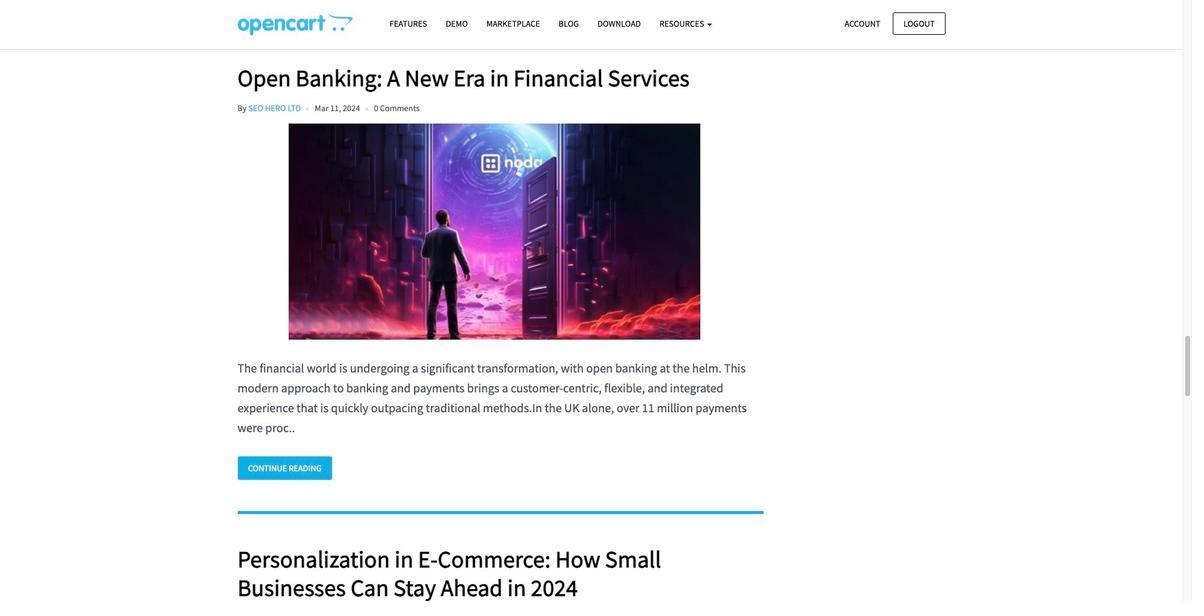 Task type: vqa. For each thing, say whether or not it's contained in the screenshot.
OpenCart - Blog image
yes



Task type: locate. For each thing, give the bounding box(es) containing it.
opencart - blog image
[[238, 13, 352, 35]]



Task type: describe. For each thing, give the bounding box(es) containing it.
open banking: a new era in financial services image
[[238, 124, 752, 340]]



